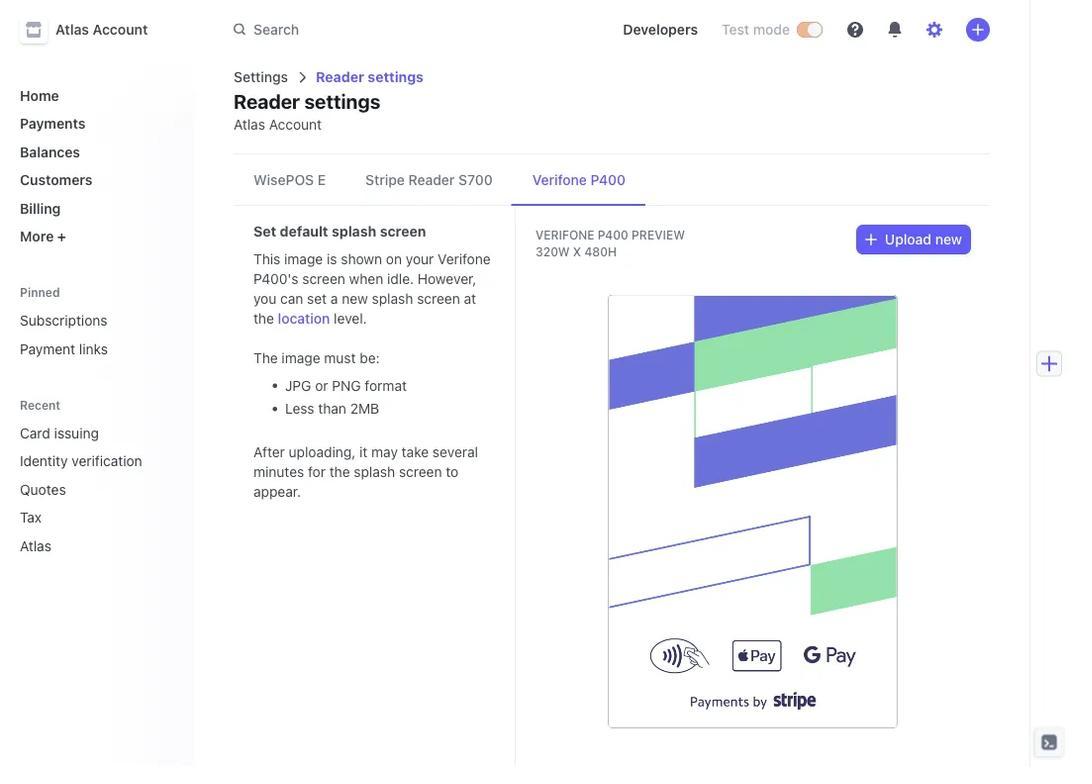Task type: locate. For each thing, give the bounding box(es) containing it.
payment
[[20, 341, 75, 357]]

0 horizontal spatial the
[[254, 311, 274, 327]]

0 vertical spatial new
[[936, 232, 963, 248]]

settings down reader settings at the left top of the page
[[304, 90, 381, 113]]

when
[[349, 271, 384, 288]]

stripe reader s700 button
[[346, 155, 513, 207]]

verifone up the 320w
[[533, 172, 587, 189]]

p400
[[591, 172, 626, 189], [598, 228, 629, 242]]

verifone
[[533, 172, 587, 189], [536, 228, 595, 242], [438, 252, 491, 268]]

svg image
[[866, 234, 878, 246]]

image
[[284, 252, 323, 268], [282, 351, 321, 367]]

new right upload
[[936, 232, 963, 248]]

take
[[402, 445, 429, 461]]

splash inside "after uploading, it may take several minutes for the splash screen to appear."
[[354, 465, 395, 481]]

upload new button
[[858, 226, 971, 254]]

1 vertical spatial settings
[[304, 90, 381, 113]]

2 vertical spatial verifone
[[438, 252, 491, 268]]

1 vertical spatial splash
[[372, 291, 413, 308]]

splash inside this image is shown on your verifone p400's screen when idle. however, you can set a new splash screen at the
[[372, 291, 413, 308]]

upload new
[[885, 232, 963, 248]]

jpg
[[285, 378, 311, 394]]

payment links link
[[12, 333, 178, 365]]

new inside upload new button
[[936, 232, 963, 248]]

1 horizontal spatial account
[[269, 117, 322, 133]]

links
[[79, 341, 108, 357]]

recent
[[20, 398, 61, 412]]

verifone up however,
[[438, 252, 491, 268]]

help image
[[848, 22, 864, 38]]

settings for reader settings atlas account
[[304, 90, 381, 113]]

default
[[280, 224, 328, 240]]

2mb
[[350, 401, 380, 418]]

identity verification
[[20, 453, 142, 470]]

p400 up verifone p400 preview 320w x 480h
[[591, 172, 626, 189]]

0 horizontal spatial reader
[[234, 90, 300, 113]]

1 horizontal spatial the
[[330, 465, 350, 481]]

reader down settings
[[234, 90, 300, 113]]

card issuing link
[[12, 417, 151, 449]]

tax
[[20, 510, 42, 526]]

0 vertical spatial account
[[93, 21, 148, 38]]

format
[[365, 378, 407, 394]]

atlas inside button
[[55, 21, 89, 38]]

balances
[[20, 144, 80, 160]]

search
[[254, 21, 299, 37]]

you
[[254, 291, 277, 308]]

verifone inside verifone p400 preview 320w x 480h
[[536, 228, 595, 242]]

verifone up 'x'
[[536, 228, 595, 242]]

appear.
[[254, 484, 301, 501]]

location link
[[278, 311, 330, 327]]

atlas inside recent element
[[20, 538, 51, 554]]

1 vertical spatial atlas
[[234, 117, 265, 133]]

0 vertical spatial splash
[[332, 224, 377, 240]]

preview
[[632, 228, 685, 242]]

identity verification link
[[12, 445, 151, 477]]

0 vertical spatial image
[[284, 252, 323, 268]]

it
[[360, 445, 368, 461]]

2 horizontal spatial atlas
[[234, 117, 265, 133]]

screen up set
[[302, 271, 346, 288]]

splash down idle. in the left top of the page
[[372, 291, 413, 308]]

1 vertical spatial image
[[282, 351, 321, 367]]

screen
[[380, 224, 426, 240], [302, 271, 346, 288], [417, 291, 460, 308], [399, 465, 442, 481]]

1 vertical spatial verifone
[[536, 228, 595, 242]]

1 horizontal spatial atlas
[[55, 21, 89, 38]]

the down you
[[254, 311, 274, 327]]

mode
[[754, 21, 790, 38]]

1 vertical spatial new
[[342, 291, 368, 308]]

tab list
[[234, 155, 991, 207]]

settings
[[368, 69, 424, 86], [304, 90, 381, 113]]

atlas
[[55, 21, 89, 38], [234, 117, 265, 133], [20, 538, 51, 554]]

the image must be:
[[254, 351, 380, 367]]

developers
[[623, 21, 698, 38]]

p400 inside verifone p400 preview 320w x 480h
[[598, 228, 629, 242]]

splash down may at the left bottom
[[354, 465, 395, 481]]

account inside "reader settings atlas account"
[[269, 117, 322, 133]]

is
[[327, 252, 337, 268]]

subscriptions link
[[12, 305, 178, 337]]

0 horizontal spatial new
[[342, 291, 368, 308]]

verifone p400 button
[[513, 155, 646, 207]]

Search text field
[[222, 12, 592, 48]]

settings inside "reader settings atlas account"
[[304, 90, 381, 113]]

account up home link at the top left of the page
[[93, 21, 148, 38]]

wisepos
[[254, 172, 314, 189]]

1 vertical spatial the
[[330, 465, 350, 481]]

image for the
[[282, 351, 321, 367]]

new
[[936, 232, 963, 248], [342, 291, 368, 308]]

atlas down tax
[[20, 538, 51, 554]]

settings down search search field
[[368, 69, 424, 86]]

1 horizontal spatial new
[[936, 232, 963, 248]]

0 vertical spatial reader
[[316, 69, 364, 86]]

must
[[324, 351, 356, 367]]

splash up shown
[[332, 224, 377, 240]]

new up level.
[[342, 291, 368, 308]]

may
[[372, 445, 398, 461]]

atlas for atlas account
[[55, 21, 89, 38]]

2 vertical spatial splash
[[354, 465, 395, 481]]

card
[[20, 425, 50, 441]]

0 horizontal spatial atlas
[[20, 538, 51, 554]]

tab list containing wisepos e
[[234, 155, 991, 207]]

wisepos e button
[[234, 155, 346, 207]]

this
[[254, 252, 281, 268]]

1 vertical spatial p400
[[598, 228, 629, 242]]

however,
[[418, 271, 477, 288]]

can
[[280, 291, 303, 308]]

image up jpg
[[282, 351, 321, 367]]

stripe
[[366, 172, 405, 189]]

the
[[254, 311, 274, 327], [330, 465, 350, 481]]

screen up on
[[380, 224, 426, 240]]

developers link
[[615, 14, 706, 46]]

payment links
[[20, 341, 108, 357]]

reader inside "reader settings atlas account"
[[234, 90, 300, 113]]

reader up "reader settings atlas account"
[[316, 69, 364, 86]]

x
[[573, 245, 582, 259]]

2 vertical spatial reader
[[409, 172, 455, 189]]

splash
[[332, 224, 377, 240], [372, 291, 413, 308], [354, 465, 395, 481]]

2 horizontal spatial reader
[[409, 172, 455, 189]]

0 vertical spatial settings
[[368, 69, 424, 86]]

or
[[315, 378, 328, 394]]

after uploading, it may take several minutes for the splash screen to appear.
[[254, 445, 478, 501]]

account up wisepos e
[[269, 117, 322, 133]]

uploading,
[[289, 445, 356, 461]]

more +
[[20, 228, 66, 245]]

Search search field
[[222, 12, 592, 48]]

reader inside button
[[409, 172, 455, 189]]

0 horizontal spatial account
[[93, 21, 148, 38]]

p400 for verifone p400
[[591, 172, 626, 189]]

0 vertical spatial atlas
[[55, 21, 89, 38]]

to
[[446, 465, 459, 481]]

p400 inside button
[[591, 172, 626, 189]]

verifone for verifone p400 preview 320w x 480h
[[536, 228, 595, 242]]

0 vertical spatial the
[[254, 311, 274, 327]]

p400 up the 480h
[[598, 228, 629, 242]]

atlas down settings link
[[234, 117, 265, 133]]

level.
[[334, 311, 367, 327]]

+
[[57, 228, 66, 245]]

stripe reader s700
[[366, 172, 493, 189]]

atlas up home link at the top left of the page
[[55, 21, 89, 38]]

be:
[[360, 351, 380, 367]]

idle.
[[387, 271, 414, 288]]

1 vertical spatial account
[[269, 117, 322, 133]]

the right for
[[330, 465, 350, 481]]

1 horizontal spatial reader
[[316, 69, 364, 86]]

customers link
[[12, 164, 178, 196]]

image down the default
[[284, 252, 323, 268]]

screen down however,
[[417, 291, 460, 308]]

png
[[332, 378, 361, 394]]

verifone for verifone p400
[[533, 172, 587, 189]]

shown
[[341, 252, 382, 268]]

payments
[[20, 115, 86, 132]]

0 vertical spatial verifone
[[533, 172, 587, 189]]

your
[[406, 252, 434, 268]]

0 vertical spatial p400
[[591, 172, 626, 189]]

on
[[386, 252, 402, 268]]

reader left s700
[[409, 172, 455, 189]]

verifone inside button
[[533, 172, 587, 189]]

1 vertical spatial reader
[[234, 90, 300, 113]]

reader for reader settings
[[316, 69, 364, 86]]

for
[[308, 465, 326, 481]]

screen down take
[[399, 465, 442, 481]]

payments link
[[12, 107, 178, 140]]

2 vertical spatial atlas
[[20, 538, 51, 554]]

image inside this image is shown on your verifone p400's screen when idle. however, you can set a new splash screen at the
[[284, 252, 323, 268]]

account
[[93, 21, 148, 38], [269, 117, 322, 133]]

a
[[331, 291, 338, 308]]



Task type: vqa. For each thing, say whether or not it's contained in the screenshot.
Recent element
yes



Task type: describe. For each thing, give the bounding box(es) containing it.
new inside this image is shown on your verifone p400's screen when idle. however, you can set a new splash screen at the
[[342, 291, 368, 308]]

reader for reader settings atlas account
[[234, 90, 300, 113]]

less
[[285, 401, 315, 418]]

settings link
[[234, 69, 288, 86]]

the
[[254, 351, 278, 367]]

more
[[20, 228, 54, 245]]

location
[[278, 311, 330, 327]]

card issuing
[[20, 425, 99, 441]]

verifone inside this image is shown on your verifone p400's screen when idle. however, you can set a new splash screen at the
[[438, 252, 491, 268]]

recent navigation links element
[[0, 389, 194, 562]]

480h
[[585, 245, 617, 259]]

subscriptions
[[20, 313, 108, 329]]

identity
[[20, 453, 68, 470]]

issuing
[[54, 425, 99, 441]]

set
[[254, 224, 277, 240]]

verifone p400
[[533, 172, 626, 189]]

s700
[[459, 172, 493, 189]]

p400's
[[254, 271, 299, 288]]

home
[[20, 87, 59, 104]]

location level.
[[278, 311, 367, 327]]

settings
[[234, 69, 288, 86]]

test mode
[[722, 21, 790, 38]]

screen inside "after uploading, it may take several minutes for the splash screen to appear."
[[399, 465, 442, 481]]

recent element
[[0, 417, 194, 562]]

verification
[[72, 453, 142, 470]]

quotes link
[[12, 473, 151, 506]]

upload
[[885, 232, 932, 248]]

320w
[[536, 245, 570, 259]]

after
[[254, 445, 285, 461]]

pinned navigation links element
[[12, 276, 182, 365]]

wisepos e
[[254, 172, 326, 189]]

settings for reader settings
[[368, 69, 424, 86]]

than
[[318, 401, 347, 418]]

atlas inside "reader settings atlas account"
[[234, 117, 265, 133]]

atlas for atlas link
[[20, 538, 51, 554]]

pinned
[[20, 286, 60, 299]]

account inside button
[[93, 21, 148, 38]]

settings image
[[927, 22, 943, 38]]

set default splash screen
[[254, 224, 426, 240]]

core navigation links element
[[12, 79, 178, 253]]

at
[[464, 291, 477, 308]]

atlas account button
[[20, 16, 168, 44]]

jpg or png format less than 2mb
[[285, 378, 407, 418]]

verifone p400 preview 320w x 480h
[[536, 228, 685, 259]]

atlas account
[[55, 21, 148, 38]]

image for this
[[284, 252, 323, 268]]

billing
[[20, 200, 61, 216]]

quotes
[[20, 481, 66, 498]]

the inside "after uploading, it may take several minutes for the splash screen to appear."
[[330, 465, 350, 481]]

reader settings
[[316, 69, 424, 86]]

reader settings atlas account
[[234, 90, 381, 133]]

the inside this image is shown on your verifone p400's screen when idle. however, you can set a new splash screen at the
[[254, 311, 274, 327]]

balances link
[[12, 136, 178, 168]]

billing link
[[12, 192, 178, 224]]

home link
[[12, 79, 178, 111]]

tax link
[[12, 502, 151, 534]]

p400 for verifone p400 preview 320w x 480h
[[598, 228, 629, 242]]

e
[[318, 172, 326, 189]]

set
[[307, 291, 327, 308]]

test
[[722, 21, 750, 38]]

minutes
[[254, 465, 304, 481]]

several
[[433, 445, 478, 461]]

atlas link
[[12, 530, 151, 562]]

pinned element
[[12, 305, 178, 365]]

this image is shown on your verifone p400's screen when idle. however, you can set a new splash screen at the
[[254, 252, 491, 327]]



